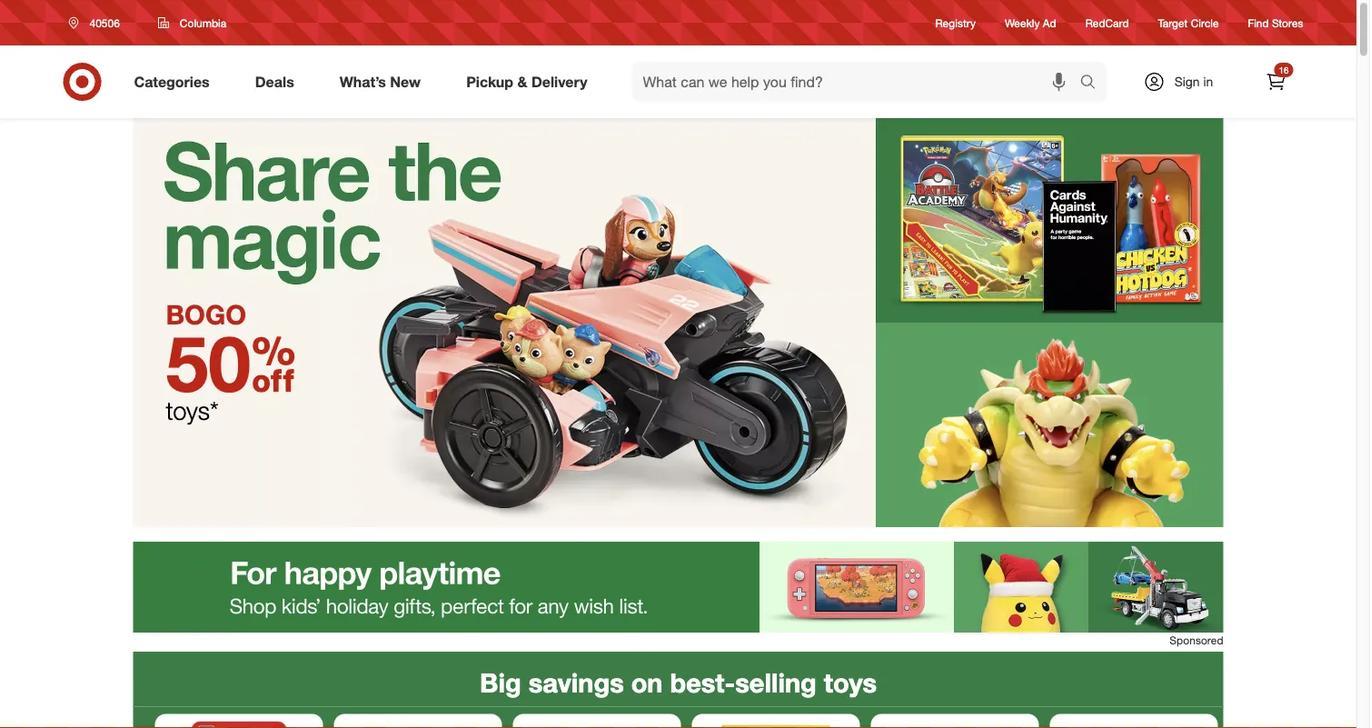 Task type: describe. For each thing, give the bounding box(es) containing it.
columbia
[[180, 16, 227, 30]]

new
[[390, 73, 421, 91]]

in
[[1204, 74, 1214, 90]]

pickup & delivery
[[467, 73, 588, 91]]


[[251, 317, 296, 410]]

40506 button
[[57, 6, 139, 39]]

sign in
[[1175, 74, 1214, 90]]

big
[[480, 666, 521, 699]]

toys*
[[166, 395, 219, 425]]

savings
[[529, 666, 624, 699]]

best-
[[670, 666, 736, 699]]

deals
[[255, 73, 294, 91]]

find stores link
[[1249, 15, 1304, 31]]

40506
[[90, 16, 120, 30]]

search button
[[1072, 62, 1116, 105]]

50 
[[166, 317, 296, 410]]

categories link
[[119, 62, 232, 102]]

deals link
[[240, 62, 317, 102]]

What can we help you find? suggestions appear below search field
[[632, 62, 1085, 102]]

sponsored
[[1170, 634, 1224, 647]]

stores
[[1273, 16, 1304, 29]]

registry
[[936, 16, 976, 29]]

advertisement region
[[133, 542, 1224, 633]]

pickup & delivery link
[[451, 62, 611, 102]]

circle
[[1192, 16, 1220, 29]]

redcard link
[[1086, 15, 1130, 31]]



Task type: vqa. For each thing, say whether or not it's contained in the screenshot.
'Card'
no



Task type: locate. For each thing, give the bounding box(es) containing it.
target circle
[[1159, 16, 1220, 29]]

pickup
[[467, 73, 514, 91]]

find stores
[[1249, 16, 1304, 29]]

target circle link
[[1159, 15, 1220, 31]]

registry link
[[936, 15, 976, 31]]

weekly ad
[[1006, 16, 1057, 29]]

share the magic image
[[133, 118, 1224, 527]]

carousel region
[[133, 652, 1224, 728]]

50
[[166, 317, 251, 410]]

toys
[[824, 666, 877, 699]]

weekly ad link
[[1006, 15, 1057, 31]]

columbia button
[[146, 6, 238, 39]]

16
[[1279, 64, 1290, 75]]

sign in link
[[1129, 62, 1242, 102]]

on
[[632, 666, 663, 699]]

target
[[1159, 16, 1189, 29]]

16 link
[[1257, 62, 1297, 102]]

categories
[[134, 73, 210, 91]]

what's
[[340, 73, 386, 91]]

what's new
[[340, 73, 421, 91]]

find
[[1249, 16, 1270, 29]]

what's new link
[[324, 62, 444, 102]]

bogo
[[166, 298, 246, 331]]

delivery
[[532, 73, 588, 91]]

big savings on best-selling toys
[[480, 666, 877, 699]]

selling
[[736, 666, 817, 699]]

ad
[[1043, 16, 1057, 29]]

sign
[[1175, 74, 1201, 90]]

search
[[1072, 75, 1116, 92]]

&
[[518, 73, 528, 91]]

weekly
[[1006, 16, 1040, 29]]

redcard
[[1086, 16, 1130, 29]]



